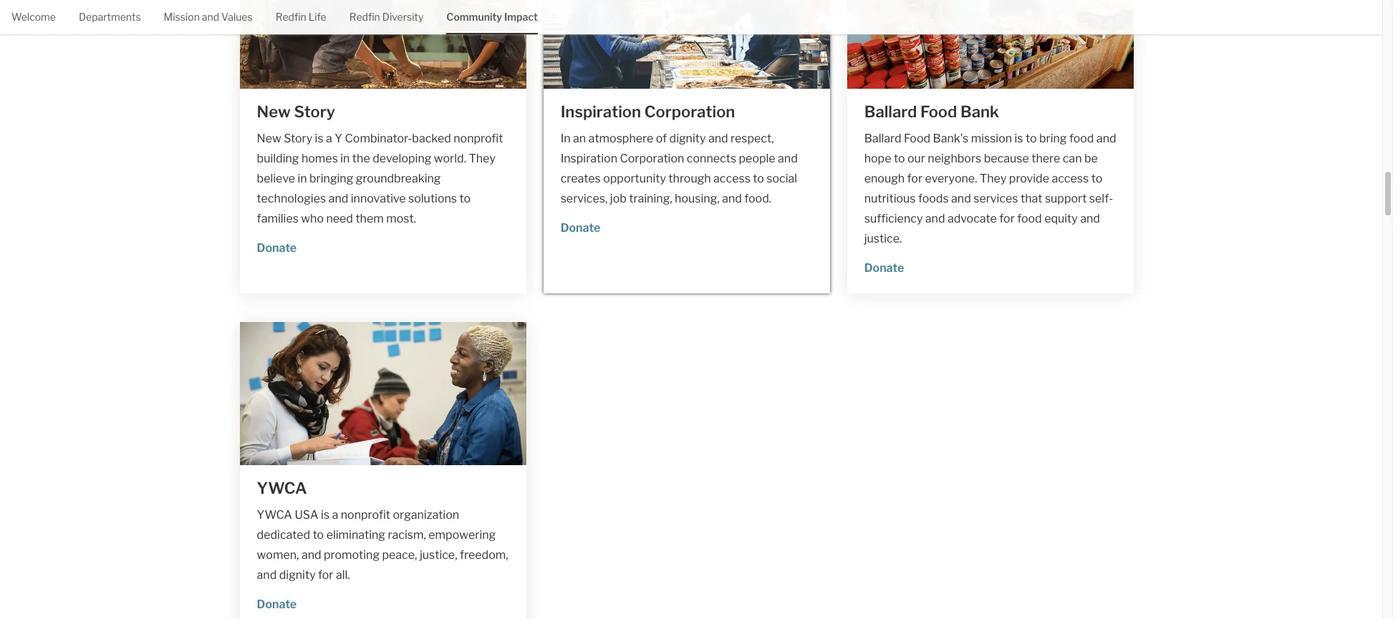 Task type: describe. For each thing, give the bounding box(es) containing it.
empowering
[[429, 529, 496, 542]]

them
[[356, 212, 384, 226]]

groundbreaking
[[356, 172, 441, 186]]

backed
[[412, 132, 451, 146]]

redfin life
[[276, 11, 326, 23]]

eliminating
[[326, 529, 385, 542]]

people
[[739, 152, 776, 166]]

food for bank
[[920, 103, 957, 121]]

ballard food bank link
[[864, 100, 1117, 123]]

need
[[326, 212, 353, 226]]

is inside ballard food bank's mission is to bring food and hope to our neighbors because there can be enough for everyone. they provide access to nutritious foods and services that support self- sufficiency and advocate for food equity and justice.
[[1015, 132, 1023, 146]]

values
[[221, 11, 253, 23]]

homes
[[302, 152, 338, 166]]

inspiration corporation
[[561, 103, 735, 121]]

inspiration corporation link
[[561, 100, 813, 123]]

to inside the ywca usa is a nonprofit organization dedicated to eliminating racism, empowering women, and promoting peace, justice, freedom, and dignity for all.
[[313, 529, 324, 542]]

redfin diversity
[[349, 11, 424, 23]]

new story is a y combinator-backed nonprofit building homes in the developing world. they believe in bringing groundbreaking technologies and innovative solutions to families who need them most.
[[257, 132, 503, 226]]

peace,
[[382, 549, 417, 562]]

community impact
[[447, 11, 538, 23]]

social
[[767, 172, 797, 186]]

connects
[[687, 152, 737, 166]]

mission and values
[[164, 11, 253, 23]]

impact
[[504, 11, 538, 23]]

housing,
[[675, 192, 720, 206]]

community impact link
[[447, 0, 538, 33]]

nonprofit inside the ywca usa is a nonprofit organization dedicated to eliminating racism, empowering women, and promoting peace, justice, freedom, and dignity for all.
[[341, 509, 390, 522]]

through
[[669, 172, 711, 186]]

be
[[1085, 152, 1098, 166]]

services,
[[561, 192, 608, 206]]

can
[[1063, 152, 1082, 166]]

story for new story is a y combinator-backed nonprofit building homes in the developing world. they believe in bringing groundbreaking technologies and innovative solutions to families who need them most.
[[284, 132, 312, 146]]

and down self-
[[1080, 212, 1100, 226]]

ballard for ballard food bank's mission is to bring food and hope to our neighbors because there can be enough for everyone. they provide access to nutritious foods and services that support self- sufficiency and advocate for food equity and justice.
[[864, 132, 902, 146]]

to up self-
[[1091, 172, 1103, 186]]

1 horizontal spatial in
[[340, 152, 350, 166]]

believe
[[257, 172, 295, 186]]

donate for inspiration
[[561, 221, 600, 235]]

donate for new
[[257, 242, 297, 255]]

the
[[352, 152, 370, 166]]

respect,
[[731, 132, 774, 146]]

to left bring
[[1026, 132, 1037, 146]]

life
[[309, 11, 326, 23]]

justice.
[[864, 232, 902, 246]]

mission and values link
[[164, 0, 253, 33]]

community
[[447, 11, 502, 23]]

self-
[[1089, 192, 1113, 206]]

atmosphere
[[589, 132, 654, 146]]

dignity inside in an atmosphere of dignity and respect, inspiration corporation connects people and creates opportunity through access to social services, job training, housing, and food.
[[669, 132, 706, 146]]

redfin for redfin diversity
[[349, 11, 380, 23]]

equity
[[1045, 212, 1078, 226]]

and left food.
[[722, 192, 742, 206]]

support
[[1045, 192, 1087, 206]]

volunteer organizing food at ballard food bank image
[[847, 0, 1134, 89]]

new for new story is a y combinator-backed nonprofit building homes in the developing world. they believe in bringing groundbreaking technologies and innovative solutions to families who need them most.
[[257, 132, 281, 146]]

ballard food bank
[[864, 103, 999, 121]]

ywca for ywca
[[257, 479, 307, 498]]

dedicated
[[257, 529, 310, 542]]

and down women,
[[257, 569, 277, 583]]

new story link
[[257, 100, 509, 123]]

father and son gardening image
[[240, 0, 526, 89]]

new story
[[257, 103, 335, 121]]

ywca for ywca usa is a nonprofit organization dedicated to eliminating racism, empowering women, and promoting peace, justice, freedom, and dignity for all.
[[257, 509, 292, 522]]

people getting served food at a food bank image
[[543, 0, 830, 89]]

dignity inside the ywca usa is a nonprofit organization dedicated to eliminating racism, empowering women, and promoting peace, justice, freedom, and dignity for all.
[[279, 569, 316, 583]]

food.
[[744, 192, 772, 206]]

food for bank's
[[904, 132, 931, 146]]

access inside ballard food bank's mission is to bring food and hope to our neighbors because there can be enough for everyone. they provide access to nutritious foods and services that support self- sufficiency and advocate for food equity and justice.
[[1052, 172, 1089, 186]]

is for ywca
[[321, 509, 330, 522]]

neighbors
[[928, 152, 982, 166]]

ywca usa is a nonprofit organization dedicated to eliminating racism, empowering women, and promoting peace, justice, freedom, and dignity for all.
[[257, 509, 508, 583]]

there
[[1032, 152, 1060, 166]]

organization
[[393, 509, 459, 522]]

bank
[[961, 103, 999, 121]]

creates
[[561, 172, 601, 186]]

inspiration inside in an atmosphere of dignity and respect, inspiration corporation connects people and creates opportunity through access to social services, job training, housing, and food.
[[561, 152, 618, 166]]

ballard food bank's mission is to bring food and hope to our neighbors because there can be enough for everyone. they provide access to nutritious foods and services that support self- sufficiency and advocate for food equity and justice.
[[864, 132, 1116, 246]]

in
[[561, 132, 571, 146]]

and up connects
[[708, 132, 728, 146]]

families
[[257, 212, 299, 226]]

advocate
[[948, 212, 997, 226]]

nonprofit inside the new story is a y combinator-backed nonprofit building homes in the developing world. they believe in bringing groundbreaking technologies and innovative solutions to families who need them most.
[[454, 132, 503, 146]]

enough
[[864, 172, 905, 186]]

that
[[1021, 192, 1043, 206]]



Task type: vqa. For each thing, say whether or not it's contained in the screenshot.
services
yes



Task type: locate. For each thing, give the bounding box(es) containing it.
services
[[974, 192, 1018, 206]]

to down usa
[[313, 529, 324, 542]]

0 vertical spatial corporation
[[644, 103, 735, 121]]

and down the foods
[[925, 212, 945, 226]]

food
[[1069, 132, 1094, 146], [1017, 212, 1042, 226]]

nonprofit up eliminating
[[341, 509, 390, 522]]

of
[[656, 132, 667, 146]]

for down services at the top right
[[1000, 212, 1015, 226]]

is up because
[[1015, 132, 1023, 146]]

1 ywca from the top
[[257, 479, 307, 498]]

story inside the new story is a y combinator-backed nonprofit building homes in the developing world. they believe in bringing groundbreaking technologies and innovative solutions to families who need them most.
[[284, 132, 312, 146]]

is
[[315, 132, 324, 146], [1015, 132, 1023, 146], [321, 509, 330, 522]]

ballard
[[864, 103, 917, 121], [864, 132, 902, 146]]

ywca up dedicated
[[257, 509, 292, 522]]

is inside the ywca usa is a nonprofit organization dedicated to eliminating racism, empowering women, and promoting peace, justice, freedom, and dignity for all.
[[321, 509, 330, 522]]

1 horizontal spatial access
[[1052, 172, 1089, 186]]

0 horizontal spatial redfin
[[276, 11, 306, 23]]

food up our
[[904, 132, 931, 146]]

inspiration up creates
[[561, 152, 618, 166]]

1 horizontal spatial redfin
[[349, 11, 380, 23]]

because
[[984, 152, 1029, 166]]

and down the everyone.
[[951, 192, 971, 206]]

story up y
[[294, 103, 335, 121]]

mission
[[971, 132, 1012, 146]]

hope
[[864, 152, 891, 166]]

0 horizontal spatial in
[[298, 172, 307, 186]]

donate down services,
[[561, 221, 600, 235]]

women,
[[257, 549, 299, 562]]

0 vertical spatial for
[[907, 172, 923, 186]]

sufficiency
[[864, 212, 923, 226]]

a
[[326, 132, 332, 146], [332, 509, 338, 522]]

access down can
[[1052, 172, 1089, 186]]

everyone.
[[925, 172, 977, 186]]

bank's
[[933, 132, 969, 146]]

ywca team members reading book image
[[240, 322, 526, 466]]

solutions
[[408, 192, 457, 206]]

food down that
[[1017, 212, 1042, 226]]

world.
[[434, 152, 466, 166]]

ywca inside the ywca usa is a nonprofit organization dedicated to eliminating racism, empowering women, and promoting peace, justice, freedom, and dignity for all.
[[257, 509, 292, 522]]

in an atmosphere of dignity and respect, inspiration corporation connects people and creates opportunity through access to social services, job training, housing, and food.
[[561, 132, 798, 206]]

2 ballard from the top
[[864, 132, 902, 146]]

1 access from the left
[[714, 172, 751, 186]]

access
[[714, 172, 751, 186], [1052, 172, 1089, 186]]

1 vertical spatial they
[[980, 172, 1007, 186]]

1 inspiration from the top
[[561, 103, 641, 121]]

story down "new story"
[[284, 132, 312, 146]]

1 vertical spatial corporation
[[620, 152, 684, 166]]

most.
[[386, 212, 416, 226]]

0 vertical spatial food
[[920, 103, 957, 121]]

1 vertical spatial for
[[1000, 212, 1015, 226]]

job
[[610, 192, 627, 206]]

0 vertical spatial ballard
[[864, 103, 917, 121]]

for
[[907, 172, 923, 186], [1000, 212, 1015, 226], [318, 569, 333, 583]]

redfin diversity link
[[349, 0, 424, 33]]

donate for ballard
[[864, 262, 904, 275]]

all.
[[336, 569, 350, 583]]

ywca link
[[257, 477, 509, 500]]

access down connects
[[714, 172, 751, 186]]

innovative
[[351, 192, 406, 206]]

welcome
[[11, 11, 56, 23]]

to left our
[[894, 152, 905, 166]]

an
[[573, 132, 586, 146]]

a inside the ywca usa is a nonprofit organization dedicated to eliminating racism, empowering women, and promoting peace, justice, freedom, and dignity for all.
[[332, 509, 338, 522]]

2 ywca from the top
[[257, 509, 292, 522]]

is for new story
[[315, 132, 324, 146]]

is right usa
[[321, 509, 330, 522]]

1 vertical spatial new
[[257, 132, 281, 146]]

2 redfin from the left
[[349, 11, 380, 23]]

new
[[257, 103, 291, 121], [257, 132, 281, 146]]

food up can
[[1069, 132, 1094, 146]]

story for new story
[[294, 103, 335, 121]]

welcome link
[[11, 0, 56, 33]]

nonprofit up world.
[[454, 132, 503, 146]]

justice,
[[420, 549, 457, 562]]

story inside new story link
[[294, 103, 335, 121]]

ywca
[[257, 479, 307, 498], [257, 509, 292, 522]]

0 vertical spatial a
[[326, 132, 332, 146]]

food inside ballard food bank's mission is to bring food and hope to our neighbors because there can be enough for everyone. they provide access to nutritious foods and services that support self- sufficiency and advocate for food equity and justice.
[[904, 132, 931, 146]]

corporation inside in an atmosphere of dignity and respect, inspiration corporation connects people and creates opportunity through access to social services, job training, housing, and food.
[[620, 152, 684, 166]]

for left the all.
[[318, 569, 333, 583]]

1 vertical spatial ballard
[[864, 132, 902, 146]]

0 vertical spatial food
[[1069, 132, 1094, 146]]

1 redfin from the left
[[276, 11, 306, 23]]

0 horizontal spatial nonprofit
[[341, 509, 390, 522]]

usa
[[295, 509, 319, 522]]

0 vertical spatial story
[[294, 103, 335, 121]]

access inside in an atmosphere of dignity and respect, inspiration corporation connects people and creates opportunity through access to social services, job training, housing, and food.
[[714, 172, 751, 186]]

developing
[[373, 152, 432, 166]]

ballard inside ballard food bank's mission is to bring food and hope to our neighbors because there can be enough for everyone. they provide access to nutritious foods and services that support self- sufficiency and advocate for food equity and justice.
[[864, 132, 902, 146]]

bring
[[1039, 132, 1067, 146]]

donate down justice.
[[864, 262, 904, 275]]

bringing
[[309, 172, 353, 186]]

to up food.
[[753, 172, 764, 186]]

2 access from the left
[[1052, 172, 1089, 186]]

1 vertical spatial food
[[904, 132, 931, 146]]

dignity right of
[[669, 132, 706, 146]]

promoting
[[324, 549, 380, 562]]

our
[[908, 152, 925, 166]]

diversity
[[382, 11, 424, 23]]

redfin life link
[[276, 0, 326, 33]]

and left values
[[202, 11, 219, 23]]

nutritious
[[864, 192, 916, 206]]

0 vertical spatial ywca
[[257, 479, 307, 498]]

a for new story
[[326, 132, 332, 146]]

to
[[1026, 132, 1037, 146], [894, 152, 905, 166], [753, 172, 764, 186], [1091, 172, 1103, 186], [460, 192, 471, 206], [313, 529, 324, 542]]

1 vertical spatial ywca
[[257, 509, 292, 522]]

y
[[335, 132, 342, 146]]

and inside mission and values link
[[202, 11, 219, 23]]

2 inspiration from the top
[[561, 152, 618, 166]]

1 horizontal spatial food
[[1069, 132, 1094, 146]]

redfin left life
[[276, 11, 306, 23]]

2 vertical spatial for
[[318, 569, 333, 583]]

redfin left diversity
[[349, 11, 380, 23]]

provide
[[1009, 172, 1049, 186]]

technologies
[[257, 192, 326, 206]]

ballard for ballard food bank
[[864, 103, 917, 121]]

dignity
[[669, 132, 706, 146], [279, 569, 316, 583]]

they inside ballard food bank's mission is to bring food and hope to our neighbors because there can be enough for everyone. they provide access to nutritious foods and services that support self- sufficiency and advocate for food equity and justice.
[[980, 172, 1007, 186]]

story
[[294, 103, 335, 121], [284, 132, 312, 146]]

redfin for redfin life
[[276, 11, 306, 23]]

1 horizontal spatial they
[[980, 172, 1007, 186]]

ywca up usa
[[257, 479, 307, 498]]

a inside the new story is a y combinator-backed nonprofit building homes in the developing world. they believe in bringing groundbreaking technologies and innovative solutions to families who need them most.
[[326, 132, 332, 146]]

they inside the new story is a y combinator-backed nonprofit building homes in the developing world. they believe in bringing groundbreaking technologies and innovative solutions to families who need them most.
[[469, 152, 496, 166]]

redfin
[[276, 11, 306, 23], [349, 11, 380, 23]]

1 horizontal spatial nonprofit
[[454, 132, 503, 146]]

1 vertical spatial dignity
[[279, 569, 316, 583]]

0 vertical spatial they
[[469, 152, 496, 166]]

1 vertical spatial story
[[284, 132, 312, 146]]

they
[[469, 152, 496, 166], [980, 172, 1007, 186]]

to right the solutions
[[460, 192, 471, 206]]

new for new story
[[257, 103, 291, 121]]

departments link
[[79, 0, 141, 33]]

for inside the ywca usa is a nonprofit organization dedicated to eliminating racism, empowering women, and promoting peace, justice, freedom, and dignity for all.
[[318, 569, 333, 583]]

to inside in an atmosphere of dignity and respect, inspiration corporation connects people and creates opportunity through access to social services, job training, housing, and food.
[[753, 172, 764, 186]]

1 horizontal spatial for
[[907, 172, 923, 186]]

who
[[301, 212, 324, 226]]

is inside the new story is a y combinator-backed nonprofit building homes in the developing world. they believe in bringing groundbreaking technologies and innovative solutions to families who need them most.
[[315, 132, 324, 146]]

1 horizontal spatial dignity
[[669, 132, 706, 146]]

donate
[[561, 221, 600, 235], [257, 242, 297, 255], [864, 262, 904, 275], [257, 598, 297, 612]]

departments
[[79, 11, 141, 23]]

0 horizontal spatial access
[[714, 172, 751, 186]]

1 vertical spatial nonprofit
[[341, 509, 390, 522]]

dignity down women,
[[279, 569, 316, 583]]

and inside the new story is a y combinator-backed nonprofit building homes in the developing world. they believe in bringing groundbreaking technologies and innovative solutions to families who need them most.
[[329, 192, 348, 206]]

they right world.
[[469, 152, 496, 166]]

0 horizontal spatial food
[[1017, 212, 1042, 226]]

0 vertical spatial new
[[257, 103, 291, 121]]

1 vertical spatial in
[[298, 172, 307, 186]]

a right usa
[[332, 509, 338, 522]]

a left y
[[326, 132, 332, 146]]

a for ywca
[[332, 509, 338, 522]]

for down our
[[907, 172, 923, 186]]

2 horizontal spatial for
[[1000, 212, 1015, 226]]

food up the bank's
[[920, 103, 957, 121]]

racism,
[[388, 529, 426, 542]]

2 new from the top
[[257, 132, 281, 146]]

corporation down of
[[620, 152, 684, 166]]

corporation up of
[[644, 103, 735, 121]]

0 vertical spatial dignity
[[669, 132, 706, 146]]

mission
[[164, 11, 200, 23]]

foods
[[918, 192, 949, 206]]

inspiration up atmosphere
[[561, 103, 641, 121]]

donate down the families
[[257, 242, 297, 255]]

1 new from the top
[[257, 103, 291, 121]]

0 vertical spatial nonprofit
[[454, 132, 503, 146]]

to inside the new story is a y combinator-backed nonprofit building homes in the developing world. they believe in bringing groundbreaking technologies and innovative solutions to families who need them most.
[[460, 192, 471, 206]]

in up technologies
[[298, 172, 307, 186]]

corporation
[[644, 103, 735, 121], [620, 152, 684, 166]]

1 vertical spatial inspiration
[[561, 152, 618, 166]]

in left the on the top of page
[[340, 152, 350, 166]]

new inside the new story is a y combinator-backed nonprofit building homes in the developing world. they believe in bringing groundbreaking technologies and innovative solutions to families who need them most.
[[257, 132, 281, 146]]

and right women,
[[301, 549, 321, 562]]

0 horizontal spatial for
[[318, 569, 333, 583]]

they up services at the top right
[[980, 172, 1007, 186]]

0 horizontal spatial dignity
[[279, 569, 316, 583]]

1 ballard from the top
[[864, 103, 917, 121]]

1 vertical spatial food
[[1017, 212, 1042, 226]]

freedom,
[[460, 549, 508, 562]]

0 vertical spatial inspiration
[[561, 103, 641, 121]]

building
[[257, 152, 299, 166]]

inspiration
[[561, 103, 641, 121], [561, 152, 618, 166]]

and up need in the left of the page
[[329, 192, 348, 206]]

0 horizontal spatial they
[[469, 152, 496, 166]]

0 vertical spatial in
[[340, 152, 350, 166]]

opportunity
[[603, 172, 666, 186]]

training,
[[629, 192, 672, 206]]

and up social
[[778, 152, 798, 166]]

nonprofit
[[454, 132, 503, 146], [341, 509, 390, 522]]

1 vertical spatial a
[[332, 509, 338, 522]]

is left y
[[315, 132, 324, 146]]

combinator-
[[345, 132, 412, 146]]

and up be
[[1097, 132, 1116, 146]]

donate down women,
[[257, 598, 297, 612]]

in
[[340, 152, 350, 166], [298, 172, 307, 186]]



